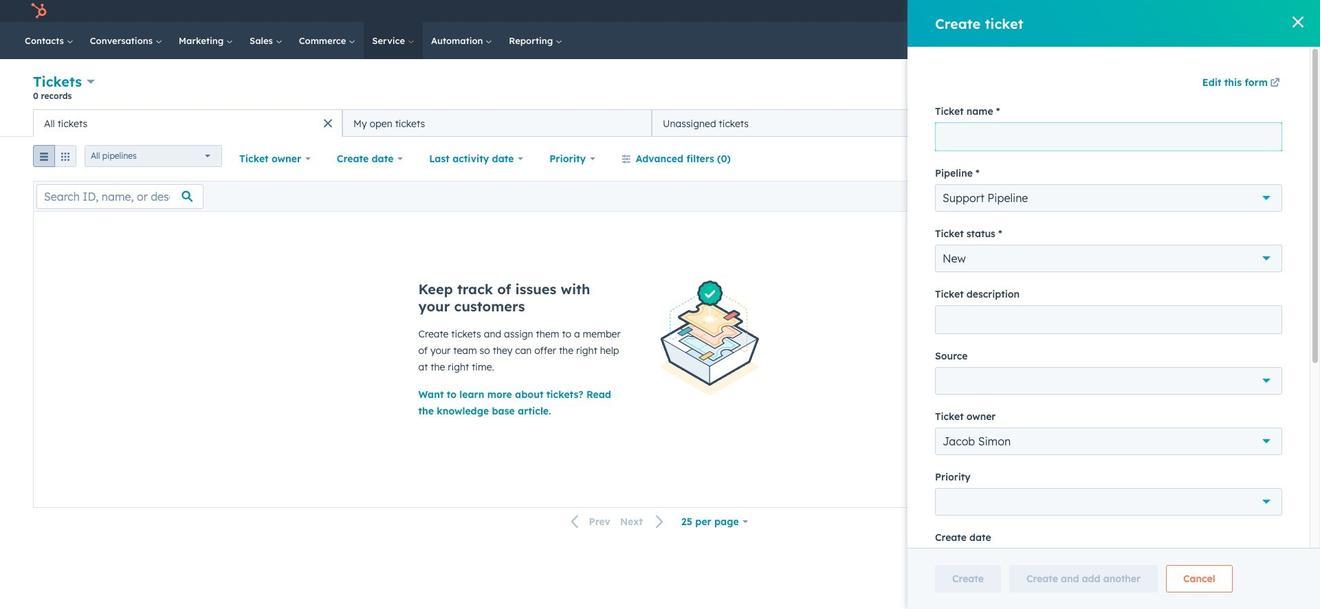 Task type: locate. For each thing, give the bounding box(es) containing it.
Search ID, name, or description search field
[[36, 184, 204, 209]]

marketplaces image
[[1118, 6, 1131, 19]]

banner
[[33, 72, 1288, 109]]

pagination navigation
[[563, 513, 673, 531]]

group
[[33, 145, 76, 173]]

menu
[[1018, 0, 1304, 22]]



Task type: vqa. For each thing, say whether or not it's contained in the screenshot.
SEARCH HUBSPOT search box
yes



Task type: describe. For each thing, give the bounding box(es) containing it.
Search HubSpot search field
[[1117, 29, 1273, 52]]

jacob simon image
[[1222, 5, 1235, 17]]



